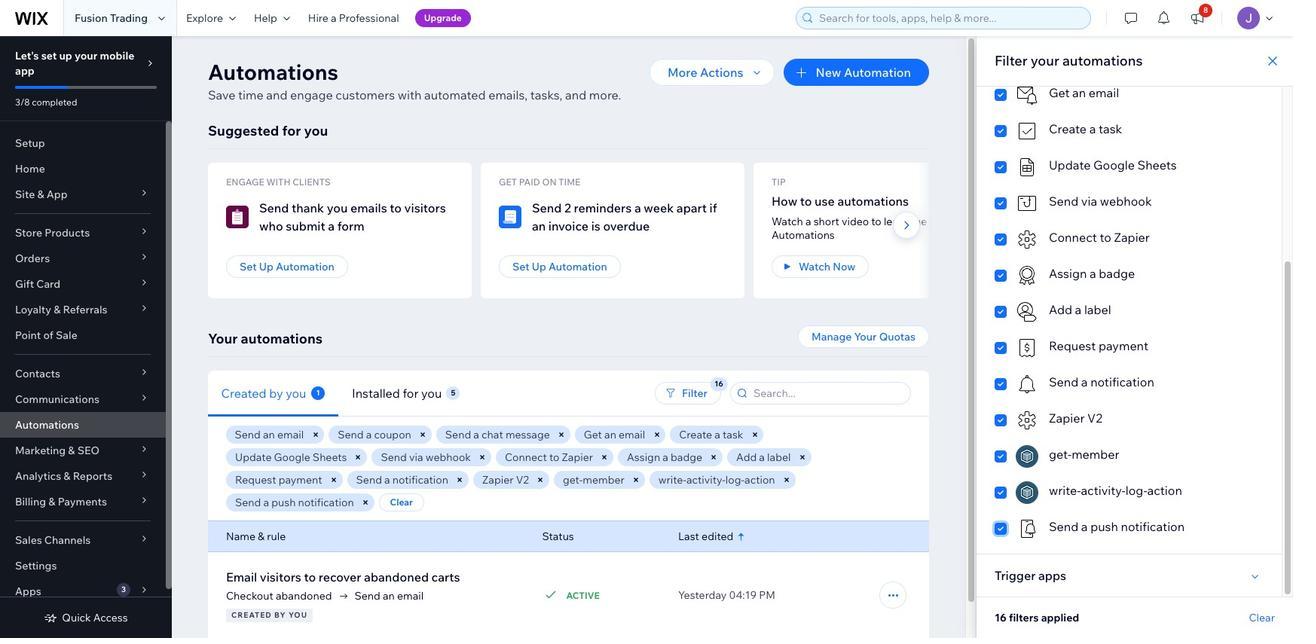 Task type: vqa. For each thing, say whether or not it's contained in the screenshot.
My Site 1 image
no



Task type: describe. For each thing, give the bounding box(es) containing it.
0 horizontal spatial log-
[[726, 473, 745, 487]]

coupon
[[375, 428, 412, 442]]

a inside the tip how to use automations watch a short video to learn the basics of wix automations
[[805, 215, 811, 228]]

1 vertical spatial via
[[409, 451, 423, 464]]

time
[[238, 87, 264, 102]]

1 vertical spatial task
[[723, 428, 744, 442]]

store products
[[15, 226, 90, 240]]

sales
[[15, 534, 42, 547]]

set up automation button for submit
[[226, 255, 348, 278]]

Create a task checkbox
[[995, 120, 1264, 142]]

category image for zapier v2
[[1016, 409, 1038, 432]]

0 horizontal spatial connect
[[505, 451, 547, 464]]

0 horizontal spatial zapier v2
[[482, 473, 529, 487]]

set for send thank you emails to visitors who submit a form
[[240, 260, 257, 274]]

paid
[[519, 176, 540, 188]]

1 horizontal spatial clear
[[1249, 611, 1275, 625]]

gift card
[[15, 277, 60, 291]]

a inside the send 2 reminders a week apart if an invoice is overdue
[[634, 200, 641, 216]]

marketing & seo button
[[0, 438, 166, 463]]

update google sheets inside checkbox
[[1049, 157, 1177, 173]]

google inside checkbox
[[1093, 157, 1135, 173]]

watch inside button
[[799, 260, 830, 274]]

tab list containing created by you
[[208, 370, 575, 416]]

basics
[[929, 215, 960, 228]]

if
[[709, 200, 717, 216]]

name & rule
[[226, 530, 286, 543]]

automation for send thank you emails to visitors who submit a form
[[276, 260, 334, 274]]

automated
[[424, 87, 486, 102]]

filter your automations
[[995, 52, 1143, 69]]

help button
[[245, 0, 299, 36]]

member inside checkbox
[[1072, 447, 1119, 462]]

summary
[[797, 588, 852, 603]]

installed
[[352, 385, 400, 401]]

0 horizontal spatial get-
[[563, 473, 583, 487]]

1
[[316, 388, 320, 398]]

to left recover
[[304, 570, 316, 585]]

0 horizontal spatial add
[[736, 451, 757, 464]]

use
[[815, 194, 835, 209]]

2 horizontal spatial automation
[[844, 65, 911, 80]]

0 horizontal spatial action
[[745, 473, 775, 487]]

week
[[644, 200, 674, 216]]

app
[[47, 188, 68, 201]]

yesterday
[[678, 589, 727, 602]]

upgrade
[[424, 12, 462, 23]]

engage with clients
[[226, 176, 331, 188]]

explore
[[186, 11, 223, 25]]

view summary button
[[749, 582, 870, 609]]

send left chat
[[446, 428, 471, 442]]

0 horizontal spatial send via webhook
[[381, 451, 471, 464]]

point of sale
[[15, 329, 77, 342]]

0 vertical spatial push
[[271, 496, 296, 509]]

0 horizontal spatial write-
[[658, 473, 686, 487]]

set for send 2 reminders a week apart if an invoice is overdue
[[512, 260, 529, 274]]

engage
[[226, 176, 264, 188]]

a inside checkbox
[[1081, 519, 1088, 534]]

0 horizontal spatial create a task
[[680, 428, 744, 442]]

0 horizontal spatial add a label
[[736, 451, 791, 464]]

sales channels button
[[0, 527, 166, 553]]

loyalty & referrals button
[[0, 297, 166, 323]]

16
[[995, 611, 1007, 625]]

& for billing
[[48, 495, 55, 509]]

send a coupon
[[338, 428, 412, 442]]

0 horizontal spatial send a notification
[[356, 473, 448, 487]]

created by you
[[231, 610, 307, 620]]

category image for send via webhook
[[1016, 192, 1038, 215]]

apart
[[677, 200, 707, 216]]

last edited
[[678, 530, 733, 543]]

wix
[[975, 215, 993, 228]]

let's set up your mobile app
[[15, 49, 134, 78]]

filter for filter your automations
[[995, 52, 1028, 69]]

set
[[41, 49, 57, 63]]

thank
[[292, 200, 324, 216]]

send down update google sheets checkbox
[[1049, 194, 1079, 209]]

1 vertical spatial request
[[235, 473, 276, 487]]

0 horizontal spatial activity-
[[686, 473, 726, 487]]

the
[[911, 215, 927, 228]]

name
[[226, 530, 255, 543]]

automations inside the tip how to use automations watch a short video to learn the basics of wix automations
[[772, 228, 835, 242]]

Zapier V2 checkbox
[[995, 409, 1264, 432]]

0 horizontal spatial automations
[[241, 330, 323, 347]]

analytics & reports button
[[0, 463, 166, 489]]

to inside "send thank you emails to visitors who submit a form"
[[390, 200, 402, 216]]

tasks,
[[530, 87, 563, 102]]

1 vertical spatial get
[[584, 428, 602, 442]]

gift
[[15, 277, 34, 291]]

fusion
[[75, 11, 108, 25]]

help
[[254, 11, 277, 25]]

point
[[15, 329, 41, 342]]

send a chat message
[[446, 428, 550, 442]]

manage your quotas
[[812, 330, 916, 344]]

1 vertical spatial assign
[[627, 451, 660, 464]]

1 vertical spatial member
[[583, 473, 625, 487]]

edited
[[702, 530, 733, 543]]

more actions
[[668, 65, 743, 80]]

3
[[121, 585, 126, 595]]

home link
[[0, 156, 166, 182]]

an inside the send 2 reminders a week apart if an invoice is overdue
[[532, 219, 546, 234]]

2 horizontal spatial automations
[[1062, 52, 1143, 69]]

by
[[274, 610, 286, 620]]

channels
[[44, 534, 91, 547]]

to left use
[[800, 194, 812, 209]]

sale
[[56, 329, 77, 342]]

0 horizontal spatial send an email
[[235, 428, 304, 442]]

0 horizontal spatial google
[[274, 451, 310, 464]]

store products button
[[0, 220, 166, 246]]

0 vertical spatial send a push notification
[[235, 496, 354, 509]]

reminders
[[574, 200, 632, 216]]

your inside let's set up your mobile app
[[75, 49, 97, 63]]

get
[[499, 176, 517, 188]]

category image for send thank you emails to visitors who submit a form
[[226, 206, 249, 228]]

who
[[259, 219, 283, 234]]

save
[[208, 87, 235, 102]]

1 vertical spatial v2
[[516, 473, 529, 487]]

2 and from the left
[[565, 87, 586, 102]]

manage
[[812, 330, 852, 344]]

send down coupon
[[381, 451, 407, 464]]

write-activity-log-action checkbox
[[995, 482, 1264, 504]]

0 horizontal spatial write-activity-log-action
[[658, 473, 775, 487]]

up for send thank you emails to visitors who submit a form
[[259, 260, 273, 274]]

video
[[842, 215, 869, 228]]

more.
[[589, 87, 621, 102]]

manage your quotas button
[[798, 326, 929, 348]]

1 horizontal spatial your
[[1031, 52, 1059, 69]]

0 horizontal spatial webhook
[[426, 451, 471, 464]]

category image for assign a badge
[[1016, 264, 1038, 287]]

of inside the tip how to use automations watch a short video to learn the basics of wix automations
[[963, 215, 973, 228]]

action inside option
[[1147, 483, 1182, 498]]

quick access button
[[44, 611, 128, 625]]

customers
[[336, 87, 395, 102]]

new
[[816, 65, 841, 80]]

send down send a coupon on the left bottom
[[356, 473, 382, 487]]

Add a label checkbox
[[995, 301, 1264, 323]]

5
[[451, 388, 455, 398]]

send thank you emails to visitors who submit a form
[[259, 200, 446, 234]]

professional
[[339, 11, 399, 25]]

1 horizontal spatial abandoned
[[364, 570, 429, 585]]

automations for automations
[[15, 418, 79, 432]]

0 horizontal spatial abandoned
[[276, 589, 332, 603]]

settings
[[15, 559, 57, 573]]

time
[[559, 176, 580, 188]]

orders button
[[0, 246, 166, 271]]

set up automation for submit
[[240, 260, 334, 274]]

0 horizontal spatial connect to zapier
[[505, 451, 593, 464]]

view
[[767, 588, 795, 603]]

set up automation for an
[[512, 260, 607, 274]]

0 horizontal spatial request payment
[[235, 473, 322, 487]]

up
[[59, 49, 72, 63]]

installed for you
[[352, 385, 442, 401]]

trading
[[110, 11, 148, 25]]

chat
[[482, 428, 504, 442]]

request payment inside checkbox
[[1049, 338, 1148, 353]]

add a label inside checkbox
[[1049, 302, 1111, 317]]

you for suggested
[[304, 122, 328, 139]]

notification inside send a push notification checkbox
[[1121, 519, 1185, 534]]

now
[[833, 260, 856, 274]]

1 and from the left
[[266, 87, 287, 102]]

completed
[[32, 96, 77, 108]]

set up automation button for an
[[499, 255, 621, 278]]

how
[[772, 194, 797, 209]]

0 horizontal spatial create
[[680, 428, 713, 442]]

0 vertical spatial clear button
[[379, 494, 424, 512]]

& for loyalty
[[54, 303, 61, 316]]

Assign a badge checkbox
[[995, 264, 1264, 287]]

site & app
[[15, 188, 68, 201]]

Connect to Zapier checkbox
[[995, 228, 1264, 251]]

add inside add a label checkbox
[[1049, 302, 1072, 317]]

1 vertical spatial assign a badge
[[627, 451, 702, 464]]

email inside get an email "checkbox"
[[1089, 85, 1119, 100]]

seo
[[77, 444, 100, 457]]

you
[[289, 610, 307, 620]]

send a push notification inside checkbox
[[1049, 519, 1185, 534]]

engage
[[290, 87, 333, 102]]

log- inside option
[[1126, 483, 1147, 498]]

3/8 completed
[[15, 96, 77, 108]]

0 vertical spatial clear
[[390, 497, 413, 508]]

push inside checkbox
[[1091, 519, 1118, 534]]



Task type: locate. For each thing, give the bounding box(es) containing it.
0 horizontal spatial clear button
[[379, 494, 424, 512]]

create a task down get an email "checkbox"
[[1049, 121, 1122, 136]]

get-
[[1049, 447, 1072, 462], [563, 473, 583, 487]]

2 vertical spatial automations
[[241, 330, 323, 347]]

your up created
[[208, 330, 238, 347]]

to
[[800, 194, 812, 209], [390, 200, 402, 216], [871, 215, 881, 228], [1100, 230, 1111, 245], [549, 451, 559, 464], [304, 570, 316, 585]]

sheets down the create a task 'checkbox' at the top right of page
[[1138, 157, 1177, 173]]

via down update google sheets checkbox
[[1081, 194, 1097, 209]]

category image for update google sheets
[[1016, 156, 1038, 179]]

send down request payment checkbox
[[1049, 375, 1079, 390]]

1 horizontal spatial update
[[1049, 157, 1091, 173]]

0 horizontal spatial get an email
[[584, 428, 646, 442]]

automation for send 2 reminders a week apart if an invoice is overdue
[[549, 260, 607, 274]]

tip
[[772, 176, 786, 188]]

1 vertical spatial get an email
[[584, 428, 646, 442]]

visitors up the checkout abandoned
[[260, 570, 301, 585]]

reports
[[73, 469, 112, 483]]

clients
[[292, 176, 331, 188]]

0 vertical spatial payment
[[1099, 338, 1148, 353]]

filter button
[[655, 382, 721, 405]]

1 horizontal spatial clear button
[[1249, 611, 1275, 625]]

0 horizontal spatial get-member
[[563, 473, 625, 487]]

orders
[[15, 252, 50, 265]]

created
[[222, 385, 267, 401]]

2 vertical spatial automations
[[15, 418, 79, 432]]

1 horizontal spatial task
[[1099, 121, 1122, 136]]

connect to zapier down send via webhook checkbox
[[1049, 230, 1150, 245]]

you up form
[[327, 200, 348, 216]]

write- down get-member checkbox
[[1049, 483, 1081, 498]]

activity- inside write-activity-log-action option
[[1081, 483, 1126, 498]]

category image for write-activity-log-action
[[1016, 482, 1038, 504]]

you left 5
[[421, 385, 442, 401]]

a inside "send thank you emails to visitors who submit a form"
[[328, 219, 335, 234]]

referrals
[[63, 303, 107, 316]]

request payment down add a label checkbox
[[1049, 338, 1148, 353]]

1 horizontal spatial webhook
[[1100, 194, 1152, 209]]

automations
[[1062, 52, 1143, 69], [838, 194, 909, 209], [241, 330, 323, 347]]

get-member checkbox
[[995, 445, 1264, 468]]

04:19
[[729, 589, 757, 602]]

0 vertical spatial member
[[1072, 447, 1119, 462]]

and
[[266, 87, 287, 102], [565, 87, 586, 102]]

email
[[1089, 85, 1119, 100], [278, 428, 304, 442], [619, 428, 646, 442], [397, 589, 424, 603]]

watch left the now
[[799, 260, 830, 274]]

to down send via webhook checkbox
[[1100, 230, 1111, 245]]

log- down get-member checkbox
[[1126, 483, 1147, 498]]

Update Google Sheets checkbox
[[995, 156, 1264, 179]]

0 horizontal spatial assign
[[627, 451, 660, 464]]

store
[[15, 226, 42, 240]]

1 horizontal spatial your
[[854, 330, 877, 344]]

2 your from the left
[[854, 330, 877, 344]]

suggested
[[208, 122, 279, 139]]

0 vertical spatial google
[[1093, 157, 1135, 173]]

learn
[[884, 215, 908, 228]]

active
[[566, 590, 600, 601]]

write- inside write-activity-log-action option
[[1049, 483, 1081, 498]]

1 up from the left
[[259, 260, 273, 274]]

Search for tools, apps, help & more... field
[[815, 8, 1086, 29]]

0 vertical spatial send via webhook
[[1049, 194, 1152, 209]]

0 vertical spatial send a notification
[[1049, 375, 1154, 390]]

1 horizontal spatial sheets
[[1138, 157, 1177, 173]]

send an email down created by you at the left bottom of page
[[235, 428, 304, 442]]

automation down invoice
[[549, 260, 607, 274]]

emails
[[350, 200, 387, 216]]

0 vertical spatial v2
[[1087, 411, 1102, 426]]

to left learn
[[871, 215, 881, 228]]

update google sheets down by
[[235, 451, 347, 464]]

0 vertical spatial add
[[1049, 302, 1072, 317]]

you for installed
[[421, 385, 442, 401]]

& for analytics
[[64, 469, 70, 483]]

0 horizontal spatial via
[[409, 451, 423, 464]]

automations up watch now button
[[772, 228, 835, 242]]

and left more.
[[565, 87, 586, 102]]

contacts button
[[0, 361, 166, 387]]

for inside tab list
[[403, 385, 419, 401]]

1 vertical spatial send a push notification
[[1049, 519, 1185, 534]]

carts
[[431, 570, 460, 585]]

push up rule
[[271, 496, 296, 509]]

is
[[591, 219, 600, 234]]

0 horizontal spatial set up automation button
[[226, 255, 348, 278]]

an inside "checkbox"
[[1072, 85, 1086, 100]]

set up automation button down who
[[226, 255, 348, 278]]

you inside "send thank you emails to visitors who submit a form"
[[327, 200, 348, 216]]

1 vertical spatial send via webhook
[[381, 451, 471, 464]]

update google sheets down the create a task 'checkbox' at the top right of page
[[1049, 157, 1177, 173]]

for for suggested
[[282, 122, 301, 139]]

0 vertical spatial get-
[[1049, 447, 1072, 462]]

for right 'installed' at the left bottom of the page
[[403, 385, 419, 401]]

0 horizontal spatial payment
[[279, 473, 322, 487]]

Send a notification checkbox
[[995, 373, 1264, 396]]

automation down the submit
[[276, 260, 334, 274]]

2 set up automation from the left
[[512, 260, 607, 274]]

push down write-activity-log-action option
[[1091, 519, 1118, 534]]

1 horizontal spatial payment
[[1099, 338, 1148, 353]]

up for send 2 reminders a week apart if an invoice is overdue
[[532, 260, 546, 274]]

1 vertical spatial update google sheets
[[235, 451, 347, 464]]

home
[[15, 162, 45, 176]]

2 set from the left
[[512, 260, 529, 274]]

created
[[231, 610, 272, 620]]

0 horizontal spatial push
[[271, 496, 296, 509]]

create a task down filter button
[[680, 428, 744, 442]]

activity- up last edited
[[686, 473, 726, 487]]

write- up last
[[658, 473, 686, 487]]

checkout abandoned
[[226, 589, 332, 603]]

new automation
[[816, 65, 911, 80]]

1 horizontal spatial update google sheets
[[1049, 157, 1177, 173]]

you right by
[[286, 385, 307, 401]]

quick
[[62, 611, 91, 625]]

& right site
[[37, 188, 44, 201]]

1 horizontal spatial get-member
[[1049, 447, 1119, 462]]

activity- down get-member checkbox
[[1081, 483, 1126, 498]]

update inside checkbox
[[1049, 157, 1091, 173]]

1 horizontal spatial for
[[403, 385, 419, 401]]

&
[[37, 188, 44, 201], [54, 303, 61, 316], [68, 444, 75, 457], [64, 469, 70, 483], [48, 495, 55, 509], [258, 530, 265, 543]]

request payment
[[1049, 338, 1148, 353], [235, 473, 322, 487]]

send down created
[[235, 428, 261, 442]]

payment inside checkbox
[[1099, 338, 1148, 353]]

0 vertical spatial get
[[1049, 85, 1070, 100]]

payment down add a label checkbox
[[1099, 338, 1148, 353]]

automations inside automations save time and engage customers with automated emails, tasks, and more.
[[208, 59, 338, 85]]

& left reports
[[64, 469, 70, 483]]

send a notification down coupon
[[356, 473, 448, 487]]

1 set up automation from the left
[[240, 260, 334, 274]]

apps
[[15, 585, 41, 598]]

send up apps
[[1049, 519, 1079, 534]]

connect inside connect to zapier option
[[1049, 230, 1097, 245]]

automation right new
[[844, 65, 911, 80]]

1 horizontal spatial request
[[1049, 338, 1096, 353]]

1 vertical spatial update
[[235, 451, 272, 464]]

request down add a label checkbox
[[1049, 338, 1096, 353]]

1 horizontal spatial v2
[[1087, 411, 1102, 426]]

label inside checkbox
[[1084, 302, 1111, 317]]

you for created
[[286, 385, 307, 401]]

task inside 'checkbox'
[[1099, 121, 1122, 136]]

and right time
[[266, 87, 287, 102]]

email
[[226, 570, 257, 585]]

sheets inside checkbox
[[1138, 157, 1177, 173]]

you down 'engage'
[[304, 122, 328, 139]]

send 2 reminders a week apart if an invoice is overdue
[[532, 200, 717, 234]]

send left coupon
[[338, 428, 364, 442]]

filter inside button
[[682, 387, 708, 400]]

connect
[[1049, 230, 1097, 245], [505, 451, 547, 464]]

0 horizontal spatial your
[[208, 330, 238, 347]]

zapier v2
[[1049, 411, 1102, 426], [482, 473, 529, 487]]

quotas
[[879, 330, 916, 344]]

1 horizontal spatial set up automation button
[[499, 255, 621, 278]]

automations up get an email "checkbox"
[[1062, 52, 1143, 69]]

0 horizontal spatial for
[[282, 122, 301, 139]]

request
[[1049, 338, 1096, 353], [235, 473, 276, 487]]

get-member down zapier v2 option
[[1049, 447, 1119, 462]]

by
[[270, 385, 283, 401]]

1 vertical spatial badge
[[671, 451, 702, 464]]

1 horizontal spatial write-activity-log-action
[[1049, 483, 1182, 498]]

category image for get an email
[[1016, 84, 1038, 106]]

assign a badge down connect to zapier option
[[1049, 266, 1135, 281]]

0 horizontal spatial automation
[[276, 260, 334, 274]]

0 horizontal spatial get
[[584, 428, 602, 442]]

connect down send via webhook checkbox
[[1049, 230, 1097, 245]]

Send a push notification checkbox
[[995, 518, 1264, 540]]

upgrade button
[[415, 9, 471, 27]]

log- up edited
[[726, 473, 745, 487]]

message
[[506, 428, 550, 442]]

send an email down the email visitors to recover abandoned carts
[[355, 589, 424, 603]]

payment up rule
[[279, 473, 322, 487]]

a inside option
[[1090, 266, 1096, 281]]

0 vertical spatial watch
[[772, 215, 803, 228]]

1 vertical spatial add
[[736, 451, 757, 464]]

get- inside checkbox
[[1049, 447, 1072, 462]]

1 vertical spatial payment
[[279, 473, 322, 487]]

& left seo
[[68, 444, 75, 457]]

add a label
[[1049, 302, 1111, 317], [736, 451, 791, 464]]

0 vertical spatial automations
[[1062, 52, 1143, 69]]

1 horizontal spatial up
[[532, 260, 546, 274]]

& for site
[[37, 188, 44, 201]]

1 horizontal spatial get an email
[[1049, 85, 1119, 100]]

Search... field
[[749, 383, 906, 404]]

Send via webhook checkbox
[[995, 192, 1264, 215]]

1 vertical spatial connect to zapier
[[505, 451, 593, 464]]

1 vertical spatial clear
[[1249, 611, 1275, 625]]

send a push notification down write-activity-log-action option
[[1049, 519, 1185, 534]]

get-member inside checkbox
[[1049, 447, 1119, 462]]

send inside "send thank you emails to visitors who submit a form"
[[259, 200, 289, 216]]

connect to zapier inside option
[[1049, 230, 1150, 245]]

sheets
[[1138, 157, 1177, 173], [313, 451, 347, 464]]

automation
[[844, 65, 911, 80], [276, 260, 334, 274], [549, 260, 607, 274]]

access
[[93, 611, 128, 625]]

send up who
[[259, 200, 289, 216]]

to down 'message'
[[549, 451, 559, 464]]

zapier v2 inside option
[[1049, 411, 1102, 426]]

loyalty
[[15, 303, 51, 316]]

category image inside list
[[499, 206, 521, 228]]

you
[[304, 122, 328, 139], [327, 200, 348, 216], [286, 385, 307, 401], [421, 385, 442, 401]]

category image for send a push notification
[[1016, 518, 1038, 540]]

automations link
[[0, 412, 166, 438]]

webhook down update google sheets checkbox
[[1100, 194, 1152, 209]]

of left sale
[[43, 329, 53, 342]]

your automations
[[208, 330, 323, 347]]

0 vertical spatial connect
[[1049, 230, 1097, 245]]

google down the create a task 'checkbox' at the top right of page
[[1093, 157, 1135, 173]]

get an email inside "checkbox"
[[1049, 85, 1119, 100]]

suggested for you
[[208, 122, 328, 139]]

an
[[1072, 85, 1086, 100], [532, 219, 546, 234], [263, 428, 275, 442], [605, 428, 617, 442], [383, 589, 395, 603]]

update down the create a task 'checkbox' at the top right of page
[[1049, 157, 1091, 173]]

badge down filter button
[[671, 451, 702, 464]]

created by you
[[222, 385, 307, 401]]

0 horizontal spatial label
[[767, 451, 791, 464]]

& right billing
[[48, 495, 55, 509]]

tab list
[[208, 370, 575, 416]]

create down filter your automations
[[1049, 121, 1087, 136]]

1 vertical spatial webhook
[[426, 451, 471, 464]]

0 vertical spatial for
[[282, 122, 301, 139]]

analytics
[[15, 469, 61, 483]]

watch down how
[[772, 215, 803, 228]]

label
[[1084, 302, 1111, 317], [767, 451, 791, 464]]

assign a badge
[[1049, 266, 1135, 281], [627, 451, 702, 464]]

& for marketing
[[68, 444, 75, 457]]

apps
[[1038, 568, 1066, 583]]

get down filter your automations
[[1049, 85, 1070, 100]]

0 vertical spatial sheets
[[1138, 157, 1177, 173]]

automations inside sidebar element
[[15, 418, 79, 432]]

sheets down send a coupon on the left bottom
[[313, 451, 347, 464]]

send via webhook inside checkbox
[[1049, 194, 1152, 209]]

0 horizontal spatial filter
[[682, 387, 708, 400]]

send a push notification up rule
[[235, 496, 354, 509]]

& inside dropdown button
[[64, 469, 70, 483]]

send inside checkbox
[[1049, 519, 1079, 534]]

1 vertical spatial visitors
[[260, 570, 301, 585]]

via inside checkbox
[[1081, 194, 1097, 209]]

0 vertical spatial get an email
[[1049, 85, 1119, 100]]

status
[[542, 530, 574, 543]]

category image
[[1016, 84, 1038, 106], [1016, 156, 1038, 179], [499, 206, 521, 228], [1016, 228, 1038, 251], [1016, 264, 1038, 287], [1016, 301, 1038, 323], [1016, 373, 1038, 396], [1016, 445, 1038, 468]]

0 vertical spatial via
[[1081, 194, 1097, 209]]

0 vertical spatial request payment
[[1049, 338, 1148, 353]]

assign inside assign a badge option
[[1049, 266, 1087, 281]]

send up name
[[235, 496, 261, 509]]

to right emails
[[390, 200, 402, 216]]

0 horizontal spatial sheets
[[313, 451, 347, 464]]

0 horizontal spatial of
[[43, 329, 53, 342]]

0 horizontal spatial up
[[259, 260, 273, 274]]

webhook inside send via webhook checkbox
[[1100, 194, 1152, 209]]

hire a professional link
[[299, 0, 408, 36]]

1 horizontal spatial create a task
[[1049, 121, 1122, 136]]

connect to zapier down 'message'
[[505, 451, 593, 464]]

visitors inside "send thank you emails to visitors who submit a form"
[[404, 200, 446, 216]]

1 horizontal spatial set up automation
[[512, 260, 607, 274]]

1 set up automation button from the left
[[226, 255, 348, 278]]

2 up from the left
[[532, 260, 546, 274]]

write-activity-log-action inside option
[[1049, 483, 1182, 498]]

1 set from the left
[[240, 260, 257, 274]]

& inside popup button
[[48, 495, 55, 509]]

assign a badge down filter button
[[627, 451, 702, 464]]

category image for send a notification
[[1016, 373, 1038, 396]]

set up automation down invoice
[[512, 260, 607, 274]]

visitors right emails
[[404, 200, 446, 216]]

0 vertical spatial abandoned
[[364, 570, 429, 585]]

list
[[208, 163, 1290, 298]]

1 horizontal spatial automation
[[549, 260, 607, 274]]

visitors
[[404, 200, 446, 216], [260, 570, 301, 585]]

& left rule
[[258, 530, 265, 543]]

automations up by
[[241, 330, 323, 347]]

request inside checkbox
[[1049, 338, 1096, 353]]

get-member up status
[[563, 473, 625, 487]]

a inside 'checkbox'
[[1089, 121, 1096, 136]]

v2 down 'message'
[[516, 473, 529, 487]]

connect to zapier
[[1049, 230, 1150, 245], [505, 451, 593, 464]]

send a notification inside checkbox
[[1049, 375, 1154, 390]]

1 vertical spatial send a notification
[[356, 473, 448, 487]]

0 horizontal spatial and
[[266, 87, 287, 102]]

0 horizontal spatial visitors
[[260, 570, 301, 585]]

1 horizontal spatial send via webhook
[[1049, 194, 1152, 209]]

watch
[[772, 215, 803, 228], [799, 260, 830, 274]]

0 vertical spatial assign
[[1049, 266, 1087, 281]]

your
[[208, 330, 238, 347], [854, 330, 877, 344]]

get right 'message'
[[584, 428, 602, 442]]

of left wix
[[963, 215, 973, 228]]

Request payment checkbox
[[995, 337, 1264, 359]]

list containing how to use automations
[[208, 163, 1290, 298]]

1 your from the left
[[208, 330, 238, 347]]

zapier v2 down "send a notification" checkbox
[[1049, 411, 1102, 426]]

trigger apps
[[995, 568, 1066, 583]]

3/8
[[15, 96, 30, 108]]

1 vertical spatial sheets
[[313, 451, 347, 464]]

your left "quotas"
[[854, 330, 877, 344]]

1 vertical spatial add a label
[[736, 451, 791, 464]]

send inside the send 2 reminders a week apart if an invoice is overdue
[[532, 200, 562, 216]]

1 horizontal spatial and
[[565, 87, 586, 102]]

v2
[[1087, 411, 1102, 426], [516, 473, 529, 487]]

badge
[[1099, 266, 1135, 281], [671, 451, 702, 464]]

send via webhook down coupon
[[381, 451, 471, 464]]

abandoned left carts
[[364, 570, 429, 585]]

2
[[564, 200, 571, 216]]

last
[[678, 530, 699, 543]]

webhook down send a chat message
[[426, 451, 471, 464]]

sidebar element
[[0, 36, 172, 638]]

1 horizontal spatial zapier v2
[[1049, 411, 1102, 426]]

automations up time
[[208, 59, 338, 85]]

filter for filter
[[682, 387, 708, 400]]

submit
[[286, 219, 325, 234]]

you for send
[[327, 200, 348, 216]]

send down the email visitors to recover abandoned carts
[[355, 589, 380, 603]]

& for name
[[258, 530, 265, 543]]

abandoned up you
[[276, 589, 332, 603]]

category image
[[1016, 120, 1038, 142], [1016, 192, 1038, 215], [226, 206, 249, 228], [1016, 337, 1038, 359], [1016, 409, 1038, 432], [1016, 482, 1038, 504], [1016, 518, 1038, 540]]

for for installed
[[403, 385, 419, 401]]

category image for create a task
[[1016, 120, 1038, 142]]

set up automation down who
[[240, 260, 334, 274]]

category image for send 2 reminders a week apart if an invoice is overdue
[[499, 206, 521, 228]]

1 horizontal spatial send an email
[[355, 589, 424, 603]]

request up name & rule
[[235, 473, 276, 487]]

badge inside assign a badge option
[[1099, 266, 1135, 281]]

tip how to use automations watch a short video to learn the basics of wix automations
[[772, 176, 993, 242]]

send via webhook down update google sheets checkbox
[[1049, 194, 1152, 209]]

1 horizontal spatial create
[[1049, 121, 1087, 136]]

assign a badge inside option
[[1049, 266, 1135, 281]]

create a task inside 'checkbox'
[[1049, 121, 1122, 136]]

site & app button
[[0, 182, 166, 207]]

2 horizontal spatial automations
[[772, 228, 835, 242]]

category image for connect to zapier
[[1016, 228, 1038, 251]]

automations for automations save time and engage customers with automated emails, tasks, and more.
[[208, 59, 338, 85]]

create down filter button
[[680, 428, 713, 442]]

& right the loyalty
[[54, 303, 61, 316]]

watch inside the tip how to use automations watch a short video to learn the basics of wix automations
[[772, 215, 803, 228]]

via
[[1081, 194, 1097, 209], [409, 451, 423, 464]]

category image for request payment
[[1016, 337, 1038, 359]]

to inside connect to zapier option
[[1100, 230, 1111, 245]]

zapier v2 down send a chat message
[[482, 473, 529, 487]]

1 vertical spatial clear button
[[1249, 611, 1275, 625]]

v2 down "send a notification" checkbox
[[1087, 411, 1102, 426]]

Get an email checkbox
[[995, 84, 1264, 106]]

update down created
[[235, 451, 272, 464]]

1 horizontal spatial automations
[[838, 194, 909, 209]]

category image for get-member
[[1016, 445, 1038, 468]]

notification
[[1091, 375, 1154, 390], [392, 473, 448, 487], [298, 496, 354, 509], [1121, 519, 1185, 534]]

for down 'engage'
[[282, 122, 301, 139]]

0 vertical spatial visitors
[[404, 200, 446, 216]]

member
[[1072, 447, 1119, 462], [583, 473, 625, 487]]

1 horizontal spatial connect
[[1049, 230, 1097, 245]]

automations inside the tip how to use automations watch a short video to learn the basics of wix automations
[[838, 194, 909, 209]]

send a notification down request payment checkbox
[[1049, 375, 1154, 390]]

send left 2
[[532, 200, 562, 216]]

write-activity-log-action down get-member checkbox
[[1049, 483, 1182, 498]]

1 horizontal spatial filter
[[995, 52, 1028, 69]]

set up automation button down invoice
[[499, 255, 621, 278]]

0 horizontal spatial your
[[75, 49, 97, 63]]

log-
[[726, 473, 745, 487], [1126, 483, 1147, 498]]

get inside "checkbox"
[[1049, 85, 1070, 100]]

setup link
[[0, 130, 166, 156]]

of inside sidebar element
[[43, 329, 53, 342]]

notification inside "send a notification" checkbox
[[1091, 375, 1154, 390]]

create inside 'checkbox'
[[1049, 121, 1087, 136]]

0 vertical spatial connect to zapier
[[1049, 230, 1150, 245]]

1 horizontal spatial get-
[[1049, 447, 1072, 462]]

emails,
[[488, 87, 528, 102]]

category image inside list
[[226, 206, 249, 228]]

category image for add a label
[[1016, 301, 1038, 323]]

your inside button
[[854, 330, 877, 344]]

0 vertical spatial create a task
[[1049, 121, 1122, 136]]

connect down 'message'
[[505, 451, 547, 464]]

card
[[36, 277, 60, 291]]

2 set up automation button from the left
[[499, 255, 621, 278]]

v2 inside option
[[1087, 411, 1102, 426]]



